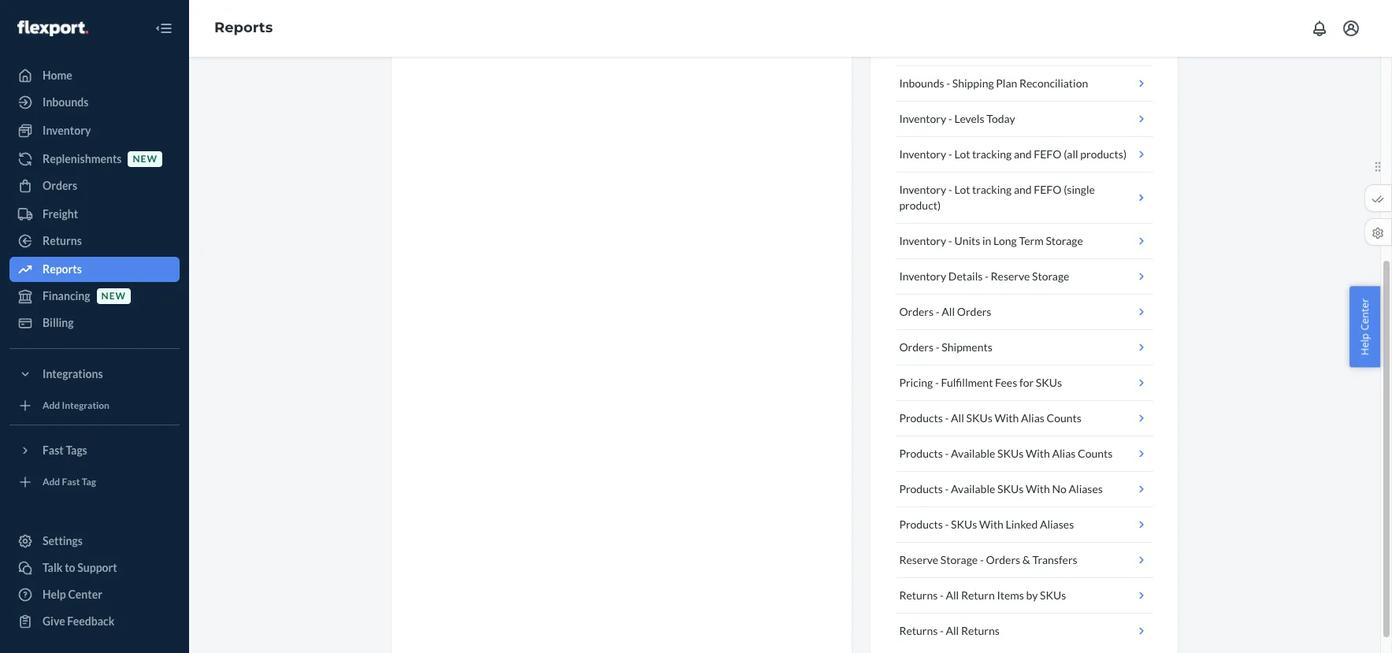 Task type: vqa. For each thing, say whether or not it's contained in the screenshot.
'Financing'
yes



Task type: locate. For each thing, give the bounding box(es) containing it.
1 vertical spatial help center
[[43, 588, 102, 601]]

2 lot from the top
[[955, 183, 971, 196]]

available down products - all skus with alias counts
[[951, 447, 996, 460]]

4 products from the top
[[900, 518, 943, 531]]

2 tracking from the top
[[973, 183, 1012, 196]]

inbounds for inbounds
[[43, 95, 89, 109]]

0 vertical spatial help
[[1358, 333, 1373, 355]]

- for products - all skus with alias counts
[[945, 411, 949, 425]]

0 vertical spatial alias
[[1021, 411, 1045, 425]]

skus right for
[[1036, 376, 1062, 389]]

inventory down the product)
[[900, 234, 947, 247]]

- left "shipments"
[[936, 340, 940, 354]]

fefo left (single
[[1034, 183, 1062, 196]]

1 horizontal spatial center
[[1358, 298, 1373, 330]]

0 vertical spatial new
[[133, 153, 158, 165]]

in
[[983, 234, 992, 247]]

inbounds - shipping plan reconciliation button
[[896, 66, 1153, 102]]

inbounds inside button
[[900, 76, 945, 90]]

1 products from the top
[[900, 411, 943, 425]]

- left shipping
[[947, 76, 951, 90]]

inventory details - reserve storage button
[[896, 259, 1153, 295]]

with
[[995, 411, 1019, 425], [1026, 447, 1050, 460], [1026, 482, 1050, 496], [980, 518, 1004, 531]]

- inside inventory - lot tracking and fefo (single product)
[[949, 183, 953, 196]]

1 vertical spatial fast
[[62, 476, 80, 488]]

inventory inside "button"
[[900, 234, 947, 247]]

new
[[133, 153, 158, 165], [101, 290, 126, 302]]

products inside products - available skus with no aliases button
[[900, 482, 943, 496]]

with left linked
[[980, 518, 1004, 531]]

2 add from the top
[[43, 476, 60, 488]]

inventory for inventory - levels today
[[900, 112, 947, 125]]

and for (single
[[1014, 183, 1032, 196]]

1 vertical spatial center
[[68, 588, 102, 601]]

all down fulfillment
[[951, 411, 965, 425]]

available for products - available skus with no aliases
[[951, 482, 996, 496]]

inbounds link
[[9, 90, 180, 115]]

feedback
[[67, 615, 115, 628]]

help
[[1358, 333, 1373, 355], [43, 588, 66, 601]]

returns
[[43, 234, 82, 247], [900, 589, 938, 602], [900, 624, 938, 638], [961, 624, 1000, 638]]

plan
[[996, 76, 1018, 90]]

aliases
[[1069, 482, 1103, 496], [1040, 518, 1074, 531]]

inbounds up inventory - levels today
[[900, 76, 945, 90]]

returns for returns - all returns
[[900, 624, 938, 638]]

lot
[[955, 147, 971, 161], [955, 183, 971, 196]]

all inside the products - all skus with alias counts button
[[951, 411, 965, 425]]

- down the returns - all return items by skus
[[940, 624, 944, 638]]

reserve up the returns - all return items by skus
[[900, 553, 939, 567]]

0 vertical spatial and
[[1014, 147, 1032, 161]]

no
[[1053, 482, 1067, 496]]

inbounds for inbounds - shipping plan reconciliation
[[900, 76, 945, 90]]

shipping
[[953, 76, 994, 90]]

and inside inventory - lot tracking and fefo (single product)
[[1014, 183, 1032, 196]]

reports
[[214, 19, 273, 36], [43, 262, 82, 276]]

0 vertical spatial reports link
[[214, 19, 273, 36]]

reserve down long
[[991, 270, 1030, 283]]

tracking for (all
[[973, 147, 1012, 161]]

center
[[1358, 298, 1373, 330], [68, 588, 102, 601]]

- for inventory - levels today
[[949, 112, 953, 125]]

help inside button
[[1358, 333, 1373, 355]]

storage
[[1046, 234, 1084, 247], [1032, 270, 1070, 283], [941, 553, 978, 567]]

by
[[1027, 589, 1038, 602]]

0 vertical spatial inbounds
[[900, 76, 945, 90]]

products - all skus with alias counts button
[[896, 401, 1153, 437]]

- right details
[[985, 270, 989, 283]]

inventory down inventory - levels today
[[900, 147, 947, 161]]

and down inventory - lot tracking and fefo (all products) button
[[1014, 183, 1032, 196]]

and down inventory - levels today button
[[1014, 147, 1032, 161]]

all up orders - shipments
[[942, 305, 955, 318]]

1 fefo from the top
[[1034, 147, 1062, 161]]

add down fast tags at left bottom
[[43, 476, 60, 488]]

1 horizontal spatial alias
[[1053, 447, 1076, 460]]

inbounds - shipping plan reconciliation
[[900, 76, 1089, 90]]

1 tracking from the top
[[973, 147, 1012, 161]]

orders for orders - shipments
[[900, 340, 934, 354]]

0 horizontal spatial inbounds
[[43, 95, 89, 109]]

0 vertical spatial fefo
[[1034, 147, 1062, 161]]

0 vertical spatial lot
[[955, 147, 971, 161]]

0 horizontal spatial reports link
[[9, 257, 180, 282]]

with down the fees
[[995, 411, 1019, 425]]

talk to support
[[43, 561, 117, 575]]

1 vertical spatial counts
[[1078, 447, 1113, 460]]

available inside products - available skus with no aliases button
[[951, 482, 996, 496]]

1 vertical spatial inbounds
[[43, 95, 89, 109]]

0 vertical spatial available
[[951, 447, 996, 460]]

pricing
[[900, 376, 933, 389]]

inventory details - reserve storage
[[900, 270, 1070, 283]]

lot inside inventory - lot tracking and fefo (single product)
[[955, 183, 971, 196]]

help center
[[1358, 298, 1373, 355], [43, 588, 102, 601]]

give feedback
[[43, 615, 115, 628]]

skus right by
[[1040, 589, 1067, 602]]

1 vertical spatial reports link
[[9, 257, 180, 282]]

with down the products - all skus with alias counts button
[[1026, 447, 1050, 460]]

alias down pricing - fulfillment fees for skus button
[[1021, 411, 1045, 425]]

2 and from the top
[[1014, 183, 1032, 196]]

orders left &
[[986, 553, 1021, 567]]

- down inventory - levels today
[[949, 147, 953, 161]]

fast
[[43, 444, 64, 457], [62, 476, 80, 488]]

- up the returns - all return items by skus
[[980, 553, 984, 567]]

1 horizontal spatial help center
[[1358, 298, 1373, 355]]

all
[[942, 305, 955, 318], [951, 411, 965, 425], [946, 589, 959, 602], [946, 624, 959, 638]]

0 horizontal spatial alias
[[1021, 411, 1045, 425]]

0 vertical spatial tracking
[[973, 147, 1012, 161]]

alias
[[1021, 411, 1045, 425], [1053, 447, 1076, 460]]

all inside returns - all returns button
[[946, 624, 959, 638]]

product)
[[900, 199, 941, 212]]

fefo
[[1034, 147, 1062, 161], [1034, 183, 1062, 196]]

tag
[[82, 476, 96, 488]]

- for inventory - units in long term storage
[[949, 234, 953, 247]]

0 horizontal spatial center
[[68, 588, 102, 601]]

with left no
[[1026, 482, 1050, 496]]

0 vertical spatial storage
[[1046, 234, 1084, 247]]

lot for inventory - lot tracking and fefo (all products)
[[955, 147, 971, 161]]

2 vertical spatial storage
[[941, 553, 978, 567]]

details
[[949, 270, 983, 283]]

1 add from the top
[[43, 400, 60, 412]]

1 available from the top
[[951, 447, 996, 460]]

inventory for inventory details - reserve storage
[[900, 270, 947, 283]]

2 products from the top
[[900, 447, 943, 460]]

reserve
[[991, 270, 1030, 283], [900, 553, 939, 567]]

1 and from the top
[[1014, 147, 1032, 161]]

all down the returns - all return items by skus
[[946, 624, 959, 638]]

1 vertical spatial and
[[1014, 183, 1032, 196]]

&
[[1023, 553, 1031, 567]]

fast left tag
[[62, 476, 80, 488]]

products for products - skus with linked aliases
[[900, 518, 943, 531]]

fast tags
[[43, 444, 87, 457]]

- for orders - all orders
[[936, 305, 940, 318]]

storage right term
[[1046, 234, 1084, 247]]

center inside button
[[1358, 298, 1373, 330]]

lot up units
[[955, 183, 971, 196]]

- down fulfillment
[[945, 411, 949, 425]]

aliases right no
[[1069, 482, 1103, 496]]

3 products from the top
[[900, 482, 943, 496]]

orders inside 'link'
[[43, 179, 77, 192]]

1 vertical spatial tracking
[[973, 183, 1012, 196]]

inbounds down home
[[43, 95, 89, 109]]

1 horizontal spatial reports
[[214, 19, 273, 36]]

1 horizontal spatial reserve
[[991, 270, 1030, 283]]

products inside products - available skus with alias counts button
[[900, 447, 943, 460]]

settings link
[[9, 529, 180, 554]]

fast tags button
[[9, 438, 180, 463]]

orders up pricing
[[900, 340, 934, 354]]

all left 'return'
[[946, 589, 959, 602]]

0 vertical spatial help center
[[1358, 298, 1373, 355]]

products
[[900, 411, 943, 425], [900, 447, 943, 460], [900, 482, 943, 496], [900, 518, 943, 531]]

with for products - available skus with alias counts
[[1026, 447, 1050, 460]]

pricing - fulfillment fees for skus
[[900, 376, 1062, 389]]

1 vertical spatial fefo
[[1034, 183, 1062, 196]]

inventory left levels
[[900, 112, 947, 125]]

orders up "shipments"
[[957, 305, 992, 318]]

aliases right linked
[[1040, 518, 1074, 531]]

1 horizontal spatial new
[[133, 153, 158, 165]]

- up orders - shipments
[[936, 305, 940, 318]]

counts
[[1047, 411, 1082, 425], [1078, 447, 1113, 460]]

inbounds
[[900, 76, 945, 90], [43, 95, 89, 109]]

storage up 'return'
[[941, 553, 978, 567]]

0 vertical spatial counts
[[1047, 411, 1082, 425]]

- for products - available skus with no aliases
[[945, 482, 949, 496]]

0 vertical spatial center
[[1358, 298, 1373, 330]]

orders up the freight
[[43, 179, 77, 192]]

orders
[[43, 179, 77, 192], [900, 305, 934, 318], [957, 305, 992, 318], [900, 340, 934, 354], [986, 553, 1021, 567]]

- right pricing
[[935, 376, 939, 389]]

all inside returns - all return items by skus button
[[946, 589, 959, 602]]

alias up no
[[1053, 447, 1076, 460]]

1 horizontal spatial help
[[1358, 333, 1373, 355]]

linked
[[1006, 518, 1038, 531]]

1 vertical spatial help
[[43, 588, 66, 601]]

available up products - skus with linked aliases
[[951, 482, 996, 496]]

available
[[951, 447, 996, 460], [951, 482, 996, 496]]

2 fefo from the top
[[1034, 183, 1062, 196]]

products inside button
[[900, 411, 943, 425]]

billing
[[43, 316, 74, 329]]

- up inventory - units in long term storage in the top of the page
[[949, 183, 953, 196]]

- left levels
[[949, 112, 953, 125]]

and inside inventory - lot tracking and fefo (all products) button
[[1014, 147, 1032, 161]]

counts for products - available skus with alias counts
[[1078, 447, 1113, 460]]

0 horizontal spatial reports
[[43, 262, 82, 276]]

skus up reserve storage - orders & transfers
[[951, 518, 978, 531]]

1 vertical spatial aliases
[[1040, 518, 1074, 531]]

inventory up the product)
[[900, 183, 947, 196]]

add left integration
[[43, 400, 60, 412]]

available inside products - available skus with alias counts button
[[951, 447, 996, 460]]

1 vertical spatial lot
[[955, 183, 971, 196]]

0 vertical spatial reserve
[[991, 270, 1030, 283]]

tracking down today at the right of page
[[973, 147, 1012, 161]]

orders for orders
[[43, 179, 77, 192]]

inventory
[[900, 112, 947, 125], [43, 124, 91, 137], [900, 147, 947, 161], [900, 183, 947, 196], [900, 234, 947, 247], [900, 270, 947, 283]]

products - available skus with alias counts
[[900, 447, 1113, 460]]

1 vertical spatial add
[[43, 476, 60, 488]]

orders - all orders button
[[896, 295, 1153, 330]]

lot for inventory - lot tracking and fefo (single product)
[[955, 183, 971, 196]]

- up products - skus with linked aliases
[[945, 482, 949, 496]]

add
[[43, 400, 60, 412], [43, 476, 60, 488]]

products inside products - skus with linked aliases button
[[900, 518, 943, 531]]

shipments
[[942, 340, 993, 354]]

storage down term
[[1032, 270, 1070, 283]]

0 vertical spatial reports
[[214, 19, 273, 36]]

products - available skus with no aliases
[[900, 482, 1103, 496]]

talk
[[43, 561, 63, 575]]

all inside orders - all orders "button"
[[942, 305, 955, 318]]

- left units
[[949, 234, 953, 247]]

orders up orders - shipments
[[900, 305, 934, 318]]

fast left tags
[[43, 444, 64, 457]]

products - skus with linked aliases
[[900, 518, 1074, 531]]

new up billing link
[[101, 290, 126, 302]]

inventory for inventory - units in long term storage
[[900, 234, 947, 247]]

inventory up replenishments
[[43, 124, 91, 137]]

tracking inside inventory - lot tracking and fefo (single product)
[[973, 183, 1012, 196]]

new up orders 'link'
[[133, 153, 158, 165]]

inventory up orders - all orders
[[900, 270, 947, 283]]

1 vertical spatial alias
[[1053, 447, 1076, 460]]

1 vertical spatial new
[[101, 290, 126, 302]]

lot down inventory - levels today
[[955, 147, 971, 161]]

give feedback button
[[9, 609, 180, 634]]

tracking down inventory - lot tracking and fefo (all products)
[[973, 183, 1012, 196]]

1 lot from the top
[[955, 147, 971, 161]]

0 vertical spatial fast
[[43, 444, 64, 457]]

tags
[[66, 444, 87, 457]]

fefo left (all
[[1034, 147, 1062, 161]]

- for pricing - fulfillment fees for skus
[[935, 376, 939, 389]]

orders - shipments
[[900, 340, 993, 354]]

skus down products - available skus with alias counts
[[998, 482, 1024, 496]]

1 vertical spatial available
[[951, 482, 996, 496]]

tracking
[[973, 147, 1012, 161], [973, 183, 1012, 196]]

home link
[[9, 63, 180, 88]]

- up reserve storage - orders & transfers
[[945, 518, 949, 531]]

- left 'return'
[[940, 589, 944, 602]]

skus down pricing - fulfillment fees for skus
[[967, 411, 993, 425]]

0 vertical spatial add
[[43, 400, 60, 412]]

- for inventory - lot tracking and fefo (all products)
[[949, 147, 953, 161]]

- for inbounds - shipping plan reconciliation
[[947, 76, 951, 90]]

0 horizontal spatial reserve
[[900, 553, 939, 567]]

1 horizontal spatial inbounds
[[900, 76, 945, 90]]

- down products - all skus with alias counts
[[945, 447, 949, 460]]

inventory inside inventory - lot tracking and fefo (single product)
[[900, 183, 947, 196]]

fefo inside inventory - lot tracking and fefo (single product)
[[1034, 183, 1062, 196]]

orders inside button
[[900, 340, 934, 354]]

with for products - available skus with no aliases
[[1026, 482, 1050, 496]]

0 horizontal spatial new
[[101, 290, 126, 302]]

billing link
[[9, 311, 180, 336]]

inventory - levels today
[[900, 112, 1016, 125]]

new for replenishments
[[133, 153, 158, 165]]

alias for products - available skus with alias counts
[[1053, 447, 1076, 460]]

products for products - available skus with no aliases
[[900, 482, 943, 496]]

2 available from the top
[[951, 482, 996, 496]]



Task type: describe. For each thing, give the bounding box(es) containing it.
close navigation image
[[154, 19, 173, 38]]

inventory - lot tracking and fefo (single product)
[[900, 183, 1095, 212]]

returns - all returns button
[[896, 614, 1153, 649]]

inventory - units in long term storage
[[900, 234, 1084, 247]]

fast inside dropdown button
[[43, 444, 64, 457]]

1 horizontal spatial reports link
[[214, 19, 273, 36]]

(single
[[1064, 183, 1095, 196]]

replenishments
[[43, 152, 122, 166]]

new for financing
[[101, 290, 126, 302]]

inventory - lot tracking and fefo (single product) button
[[896, 173, 1153, 224]]

long
[[994, 234, 1017, 247]]

products for products - available skus with alias counts
[[900, 447, 943, 460]]

skus up products - available skus with no aliases
[[998, 447, 1024, 460]]

with for products - all skus with alias counts
[[995, 411, 1019, 425]]

products - available skus with no aliases button
[[896, 472, 1153, 508]]

- for returns - all returns
[[940, 624, 944, 638]]

transfers
[[1033, 553, 1078, 567]]

all for orders
[[942, 305, 955, 318]]

returns - all return items by skus button
[[896, 579, 1153, 614]]

0 horizontal spatial help center
[[43, 588, 102, 601]]

support
[[77, 561, 117, 575]]

to
[[65, 561, 75, 575]]

reserve storage - orders & transfers
[[900, 553, 1078, 567]]

- for products - available skus with alias counts
[[945, 447, 949, 460]]

items
[[997, 589, 1024, 602]]

orders link
[[9, 173, 180, 199]]

return
[[961, 589, 995, 602]]

tracking for (single
[[973, 183, 1012, 196]]

open account menu image
[[1342, 19, 1361, 38]]

integrations button
[[9, 362, 180, 387]]

inventory for inventory
[[43, 124, 91, 137]]

term
[[1019, 234, 1044, 247]]

alias for products - all skus with alias counts
[[1021, 411, 1045, 425]]

give
[[43, 615, 65, 628]]

returns - all returns
[[900, 624, 1000, 638]]

fulfillment
[[941, 376, 993, 389]]

pricing - fulfillment fees for skus button
[[896, 366, 1153, 401]]

open notifications image
[[1311, 19, 1330, 38]]

returns for returns
[[43, 234, 82, 247]]

help center link
[[9, 582, 180, 608]]

add fast tag link
[[9, 470, 180, 495]]

products - skus with linked aliases button
[[896, 508, 1153, 543]]

1 vertical spatial reports
[[43, 262, 82, 276]]

0 vertical spatial aliases
[[1069, 482, 1103, 496]]

returns link
[[9, 229, 180, 254]]

fefo for (single
[[1034, 183, 1062, 196]]

all for return
[[946, 589, 959, 602]]

all for returns
[[946, 624, 959, 638]]

fefo for (all
[[1034, 147, 1062, 161]]

products - available skus with alias counts button
[[896, 437, 1153, 472]]

add for add integration
[[43, 400, 60, 412]]

settings
[[43, 534, 83, 548]]

today
[[987, 112, 1016, 125]]

inventory - lot tracking and fefo (all products)
[[900, 147, 1127, 161]]

for
[[1020, 376, 1034, 389]]

inventory for inventory - lot tracking and fefo (single product)
[[900, 183, 947, 196]]

products)
[[1081, 147, 1127, 161]]

freight
[[43, 207, 78, 221]]

inventory for inventory - lot tracking and fefo (all products)
[[900, 147, 947, 161]]

returns - all return items by skus
[[900, 589, 1067, 602]]

1 vertical spatial reserve
[[900, 553, 939, 567]]

fees
[[995, 376, 1018, 389]]

- for orders - shipments
[[936, 340, 940, 354]]

returns for returns - all return items by skus
[[900, 589, 938, 602]]

financing
[[43, 289, 90, 303]]

add integration
[[43, 400, 110, 412]]

skus inside button
[[1036, 376, 1062, 389]]

and for (all
[[1014, 147, 1032, 161]]

inventory link
[[9, 118, 180, 143]]

inventory - lot tracking and fefo (all products) button
[[896, 137, 1153, 173]]

home
[[43, 69, 72, 82]]

orders - shipments button
[[896, 330, 1153, 366]]

- for products - skus with linked aliases
[[945, 518, 949, 531]]

products - all skus with alias counts
[[900, 411, 1082, 425]]

levels
[[955, 112, 985, 125]]

all for skus
[[951, 411, 965, 425]]

flexport logo image
[[17, 20, 88, 36]]

integrations
[[43, 367, 103, 381]]

products for products - all skus with alias counts
[[900, 411, 943, 425]]

orders for orders - all orders
[[900, 305, 934, 318]]

orders inside button
[[986, 553, 1021, 567]]

freight link
[[9, 202, 180, 227]]

add for add fast tag
[[43, 476, 60, 488]]

reconciliation
[[1020, 76, 1089, 90]]

1 vertical spatial storage
[[1032, 270, 1070, 283]]

(all
[[1064, 147, 1079, 161]]

orders - all orders
[[900, 305, 992, 318]]

- for returns - all return items by skus
[[940, 589, 944, 602]]

integration
[[62, 400, 110, 412]]

- for inventory - lot tracking and fefo (single product)
[[949, 183, 953, 196]]

units
[[955, 234, 981, 247]]

storage inside "button"
[[1046, 234, 1084, 247]]

available for products - available skus with alias counts
[[951, 447, 996, 460]]

reserve storage - orders & transfers button
[[896, 543, 1153, 579]]

inventory - levels today button
[[896, 102, 1153, 137]]

help center inside button
[[1358, 298, 1373, 355]]

talk to support button
[[9, 556, 180, 581]]

counts for products - all skus with alias counts
[[1047, 411, 1082, 425]]

0 horizontal spatial help
[[43, 588, 66, 601]]

inventory - units in long term storage button
[[896, 224, 1153, 259]]

help center button
[[1350, 286, 1381, 367]]

add integration link
[[9, 393, 180, 419]]

add fast tag
[[43, 476, 96, 488]]



